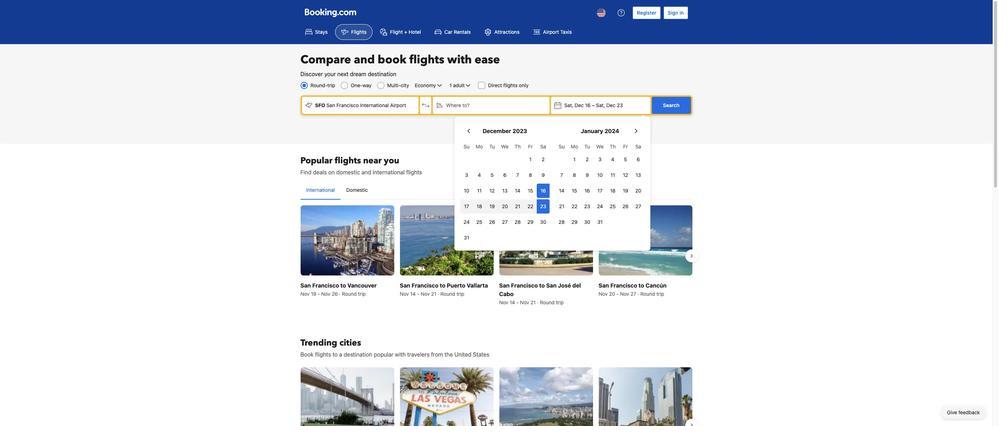 Task type: vqa. For each thing, say whether or not it's contained in the screenshot.
5 December 2023 option on the left top's 5
yes



Task type: describe. For each thing, give the bounding box(es) containing it.
12 for the 12 option
[[490, 188, 495, 194]]

· inside san francisco to san josé del cabo nov 14 - nov 21 · round trip
[[537, 300, 539, 306]]

23 for the 23 january 2024 option
[[584, 203, 591, 210]]

register
[[637, 10, 657, 16]]

21 inside option
[[559, 203, 565, 210]]

18 cell
[[473, 198, 486, 214]]

cabo
[[499, 291, 514, 298]]

22 December 2023 checkbox
[[524, 200, 537, 214]]

29 December 2023 checkbox
[[524, 215, 537, 229]]

1 for december 2023
[[530, 156, 532, 162]]

register link
[[633, 6, 661, 19]]

trending cities book flights to a destination popular with travelers from the united states
[[301, 338, 490, 358]]

26 inside san francisco to vancouver nov 19 - nov 26 · round trip
[[332, 291, 338, 297]]

flights up domestic
[[335, 155, 361, 167]]

3 for 3 january 2024 checkbox
[[599, 156, 602, 162]]

one-way
[[351, 82, 372, 88]]

1 inside popup button
[[450, 82, 452, 88]]

your
[[325, 71, 336, 77]]

flight + hotel
[[390, 29, 421, 35]]

2023
[[513, 128, 527, 134]]

on
[[328, 169, 335, 176]]

popular flights near you find deals on domestic and international flights
[[301, 155, 422, 176]]

international button
[[301, 181, 341, 200]]

near
[[363, 155, 382, 167]]

19 January 2024 checkbox
[[619, 184, 632, 198]]

22 January 2024 checkbox
[[568, 200, 581, 214]]

to for cancún
[[639, 283, 644, 289]]

san for san francisco to vancouver
[[301, 283, 311, 289]]

to for puerto
[[440, 283, 446, 289]]

4 for 4 january 2024 checkbox
[[611, 156, 615, 162]]

to inside trending cities book flights to a destination popular with travelers from the united states
[[333, 352, 338, 358]]

flights inside trending cities book flights to a destination popular with travelers from the united states
[[315, 352, 331, 358]]

sat, dec 16 – sat, dec 23 button
[[551, 97, 651, 114]]

sign in link
[[664, 6, 688, 19]]

grid for january
[[556, 140, 645, 229]]

8 January 2024 checkbox
[[568, 168, 581, 182]]

1 for january 2024
[[574, 156, 576, 162]]

sa for 2023
[[541, 144, 546, 150]]

20 December 2023 checkbox
[[499, 200, 511, 214]]

17 December 2023 checkbox
[[460, 200, 473, 214]]

give
[[947, 410, 958, 416]]

region containing san francisco to vancouver
[[295, 203, 698, 309]]

car rentals
[[445, 29, 471, 35]]

20 cell
[[499, 198, 511, 214]]

with inside trending cities book flights to a destination popular with travelers from the united states
[[395, 352, 406, 358]]

january
[[581, 128, 603, 134]]

puerto
[[447, 283, 466, 289]]

28 December 2023 checkbox
[[511, 215, 524, 229]]

domestic
[[346, 187, 368, 193]]

travelers
[[407, 352, 430, 358]]

11 for 11 december 2023 option
[[477, 188, 482, 194]]

where to? button
[[433, 97, 550, 114]]

· inside san francisco to vancouver nov 19 - nov 26 · round trip
[[339, 291, 341, 297]]

9 December 2023 checkbox
[[537, 168, 550, 182]]

search
[[663, 102, 680, 108]]

december
[[483, 128, 511, 134]]

25 for the 25 december 2023 checkbox
[[477, 219, 483, 225]]

flights link
[[335, 24, 373, 40]]

compare
[[301, 52, 351, 68]]

hotel
[[409, 29, 421, 35]]

12 December 2023 checkbox
[[486, 184, 499, 198]]

30 January 2024 checkbox
[[581, 215, 594, 229]]

sfo san francisco international airport
[[315, 102, 406, 108]]

trending
[[301, 338, 337, 349]]

give feedback
[[947, 410, 980, 416]]

car rentals link
[[429, 24, 477, 40]]

6 December 2023 checkbox
[[499, 168, 511, 182]]

one-
[[351, 82, 363, 88]]

14 January 2024 checkbox
[[556, 184, 568, 198]]

a
[[339, 352, 342, 358]]

round inside san francisco to vancouver nov 19 - nov 26 · round trip
[[342, 291, 357, 297]]

30 for 30 option
[[540, 219, 547, 225]]

international
[[373, 169, 405, 176]]

discover
[[301, 71, 323, 77]]

9 for 9 december 2023 option
[[542, 172, 545, 178]]

fr for 2023
[[528, 144, 533, 150]]

20 for '20' option
[[502, 203, 508, 210]]

san francisco to cancún nov 20 - nov 27 · round trip
[[599, 283, 667, 297]]

21 inside san francisco to san josé del cabo nov 14 - nov 21 · round trip
[[531, 300, 536, 306]]

27 January 2024 checkbox
[[632, 200, 645, 214]]

· inside "san francisco to cancún nov 20 - nov 27 · round trip"
[[638, 291, 639, 297]]

12 for 12 january 2024 checkbox
[[623, 172, 628, 178]]

from
[[431, 352, 443, 358]]

22 for 22 checkbox at the right of page
[[572, 203, 578, 210]]

to?
[[463, 102, 470, 108]]

3 for 3 december 2023 'checkbox'
[[465, 172, 468, 178]]

7 January 2024 checkbox
[[556, 168, 568, 182]]

sign in
[[668, 10, 684, 16]]

book
[[301, 352, 314, 358]]

16 for the 16 option
[[585, 188, 590, 194]]

direct flights only
[[488, 82, 529, 88]]

san francisco to cancún image
[[599, 206, 693, 276]]

23 January 2024 checkbox
[[581, 200, 594, 214]]

san francisco to san josé del cabo nov 14 - nov 21 · round trip
[[499, 283, 581, 306]]

21 inside san francisco to puerto vallarta nov 14 - nov 21 · round trip
[[431, 291, 437, 297]]

· inside san francisco to puerto vallarta nov 14 - nov 21 · round trip
[[438, 291, 439, 297]]

flight
[[390, 29, 403, 35]]

city
[[401, 82, 409, 88]]

20 January 2024 checkbox
[[632, 184, 645, 198]]

31 for 31 checkbox
[[598, 219, 603, 225]]

car
[[445, 29, 453, 35]]

su for january
[[559, 144, 565, 150]]

trip inside san francisco to puerto vallarta nov 14 - nov 21 · round trip
[[457, 291, 465, 297]]

30 for 30 option
[[584, 219, 591, 225]]

1 adult button
[[449, 81, 473, 90]]

international inside international button
[[306, 187, 335, 193]]

we for january
[[597, 144, 604, 150]]

3 December 2023 checkbox
[[460, 168, 473, 182]]

compare and book flights with ease discover your next dream destination
[[301, 52, 500, 77]]

find
[[301, 169, 312, 176]]

30 December 2023 checkbox
[[537, 215, 550, 229]]

popular
[[301, 155, 333, 167]]

rentals
[[454, 29, 471, 35]]

we for december
[[501, 144, 509, 150]]

economy
[[415, 82, 436, 88]]

san for san francisco to cancún
[[599, 283, 609, 289]]

san for san francisco to san josé del cabo
[[499, 283, 510, 289]]

in
[[680, 10, 684, 16]]

23 for the 23 december 2023 option
[[540, 203, 546, 210]]

states
[[473, 352, 490, 358]]

2 December 2023 checkbox
[[537, 153, 550, 167]]

domestic
[[336, 169, 360, 176]]

+
[[404, 29, 407, 35]]

1 sat, from the left
[[565, 102, 574, 108]]

14 December 2023 checkbox
[[511, 184, 524, 198]]

san francisco to san josé del cabo image
[[499, 206, 593, 276]]

feedback
[[959, 410, 980, 416]]

28 January 2024 checkbox
[[556, 215, 568, 229]]

18 December 2023 checkbox
[[473, 200, 486, 214]]

14 inside san francisco to puerto vallarta nov 14 - nov 21 · round trip
[[410, 291, 416, 297]]

13 January 2024 checkbox
[[632, 168, 645, 182]]

vallarta
[[467, 283, 488, 289]]

29 for '29 january 2024' checkbox
[[572, 219, 578, 225]]

round-trip
[[311, 82, 335, 88]]

attractions link
[[478, 24, 526, 40]]

21 December 2023 checkbox
[[511, 200, 524, 214]]

29 for 29 december 2023 checkbox
[[528, 219, 534, 225]]

21 inside checkbox
[[515, 203, 520, 210]]

multi-city
[[387, 82, 409, 88]]

8 December 2023 checkbox
[[524, 168, 537, 182]]

cities
[[340, 338, 361, 349]]

2024
[[605, 128, 619, 134]]

to for san
[[539, 283, 545, 289]]

7 for 7 checkbox
[[516, 172, 519, 178]]

sign
[[668, 10, 679, 16]]

7 December 2023 checkbox
[[511, 168, 524, 182]]

28 for 28 checkbox
[[515, 219, 521, 225]]

flights
[[351, 29, 367, 35]]

22 for 22 december 2023 option
[[528, 203, 534, 210]]

deals
[[313, 169, 327, 176]]

- inside san francisco to vancouver nov 19 - nov 26 · round trip
[[318, 291, 320, 297]]

25 for 25 checkbox
[[610, 203, 616, 210]]

su for december
[[464, 144, 470, 150]]

0 horizontal spatial airport
[[390, 102, 406, 108]]

book
[[378, 52, 407, 68]]

destination inside compare and book flights with ease discover your next dream destination
[[368, 71, 397, 77]]

you
[[384, 155, 399, 167]]

27 for 27 december 2023 'checkbox'
[[502, 219, 508, 225]]

search button
[[652, 97, 691, 114]]

del
[[573, 283, 581, 289]]

4 December 2023 checkbox
[[473, 168, 486, 182]]

vancouver
[[348, 283, 377, 289]]

round inside san francisco to puerto vallarta nov 14 - nov 21 · round trip
[[441, 291, 455, 297]]

grid for december
[[460, 140, 550, 245]]

3 January 2024 checkbox
[[594, 153, 607, 167]]

10 December 2023 checkbox
[[460, 184, 473, 198]]

way
[[363, 82, 372, 88]]

round inside san francisco to san josé del cabo nov 14 - nov 21 · round trip
[[540, 300, 555, 306]]

flight + hotel link
[[374, 24, 427, 40]]

15 for 15 checkbox
[[528, 188, 533, 194]]

sat, dec 16 – sat, dec 23
[[565, 102, 623, 108]]

destination inside trending cities book flights to a destination popular with travelers from the united states
[[344, 352, 372, 358]]

with inside compare and book flights with ease discover your next dream destination
[[447, 52, 472, 68]]

11 for 11 january 2024 'option'
[[611, 172, 615, 178]]

domestic button
[[341, 181, 374, 200]]

cancún
[[646, 283, 667, 289]]

16 cell
[[537, 182, 550, 198]]

24 for 24 option
[[597, 203, 603, 210]]

16 January 2024 checkbox
[[581, 184, 594, 198]]

direct
[[488, 82, 502, 88]]

18 for 18 checkbox in the left of the page
[[477, 203, 482, 210]]

honolulu, united states of america image
[[499, 368, 593, 427]]



Task type: locate. For each thing, give the bounding box(es) containing it.
6 for 6 option
[[637, 156, 640, 162]]

popular
[[374, 352, 394, 358]]

san francisco to puerto vallarta image
[[400, 206, 494, 276]]

1 horizontal spatial su
[[559, 144, 565, 150]]

9 right 8 december 2023 'checkbox'
[[542, 172, 545, 178]]

tu up 2 january 2024 checkbox
[[585, 144, 590, 150]]

1 vertical spatial 5
[[491, 172, 494, 178]]

1 horizontal spatial 3
[[599, 156, 602, 162]]

to inside san francisco to puerto vallarta nov 14 - nov 21 · round trip
[[440, 283, 446, 289]]

2 sa from the left
[[636, 144, 642, 150]]

26 inside option
[[623, 203, 629, 210]]

4 right 3 january 2024 checkbox
[[611, 156, 615, 162]]

0 vertical spatial 20
[[636, 188, 642, 194]]

grid
[[460, 140, 550, 245], [556, 140, 645, 229]]

0 horizontal spatial mo
[[476, 144, 483, 150]]

6 for 6 december 2023 checkbox
[[504, 172, 507, 178]]

0 vertical spatial 26
[[623, 203, 629, 210]]

0 vertical spatial 10
[[598, 172, 603, 178]]

2 horizontal spatial 23
[[617, 102, 623, 108]]

francisco inside san francisco to vancouver nov 19 - nov 26 · round trip
[[312, 283, 339, 289]]

19 for 19 option
[[623, 188, 628, 194]]

1 horizontal spatial with
[[447, 52, 472, 68]]

flights right international
[[406, 169, 422, 176]]

1 horizontal spatial 18
[[610, 188, 616, 194]]

27 December 2023 checkbox
[[499, 215, 511, 229]]

28 inside checkbox
[[515, 219, 521, 225]]

0 horizontal spatial fr
[[528, 144, 533, 150]]

1 sa from the left
[[541, 144, 546, 150]]

9 right 8 january 2024 checkbox
[[586, 172, 589, 178]]

6 right the 5 checkbox on the left top of page
[[504, 172, 507, 178]]

1 horizontal spatial 1
[[530, 156, 532, 162]]

los angeles, united states of america image
[[599, 368, 693, 427]]

francisco for san francisco to cancún
[[611, 283, 637, 289]]

25 January 2024 checkbox
[[607, 200, 619, 214]]

0 vertical spatial 27
[[636, 203, 641, 210]]

15 inside checkbox
[[528, 188, 533, 194]]

23 right 22 december 2023 option
[[540, 203, 546, 210]]

4 January 2024 checkbox
[[607, 153, 619, 167]]

flights
[[409, 52, 445, 68], [504, 82, 518, 88], [335, 155, 361, 167], [406, 169, 422, 176], [315, 352, 331, 358]]

31
[[598, 219, 603, 225], [464, 235, 469, 241]]

28 inside option
[[559, 219, 565, 225]]

30 inside 30 option
[[584, 219, 591, 225]]

mo up 1 checkbox
[[571, 144, 578, 150]]

0 horizontal spatial with
[[395, 352, 406, 358]]

mo for january
[[571, 144, 578, 150]]

7
[[516, 172, 519, 178], [561, 172, 563, 178]]

fr up 1 december 2023 checkbox
[[528, 144, 533, 150]]

ease
[[475, 52, 500, 68]]

0 horizontal spatial 30
[[540, 219, 547, 225]]

1 vertical spatial with
[[395, 352, 406, 358]]

tab list containing international
[[301, 181, 693, 200]]

2 grid from the left
[[556, 140, 645, 229]]

trip
[[328, 82, 335, 88], [358, 291, 366, 297], [457, 291, 465, 297], [657, 291, 665, 297], [556, 300, 564, 306]]

25 December 2023 checkbox
[[473, 215, 486, 229]]

nov
[[301, 291, 310, 297], [321, 291, 331, 297], [400, 291, 409, 297], [421, 291, 430, 297], [599, 291, 608, 297], [620, 291, 629, 297], [499, 300, 509, 306], [520, 300, 529, 306]]

2 horizontal spatial 19
[[623, 188, 628, 194]]

sa up 6 option
[[636, 144, 642, 150]]

13 for 13 option
[[636, 172, 641, 178]]

and down the near
[[362, 169, 371, 176]]

trip down vancouver
[[358, 291, 366, 297]]

1 15 from the left
[[528, 188, 533, 194]]

1 vertical spatial destination
[[344, 352, 372, 358]]

airport inside airport taxis link
[[543, 29, 559, 35]]

30 right 29 december 2023 checkbox
[[540, 219, 547, 225]]

18 right '17' option
[[610, 188, 616, 194]]

1 horizontal spatial 10
[[598, 172, 603, 178]]

15 January 2024 checkbox
[[568, 184, 581, 198]]

0 horizontal spatial grid
[[460, 140, 550, 245]]

17 cell
[[460, 198, 473, 214]]

2 January 2024 checkbox
[[581, 153, 594, 167]]

19 inside checkbox
[[490, 203, 495, 210]]

0 horizontal spatial 31
[[464, 235, 469, 241]]

1 horizontal spatial 8
[[573, 172, 576, 178]]

28 left 29 december 2023 checkbox
[[515, 219, 521, 225]]

17 inside option
[[598, 188, 603, 194]]

francisco for san francisco to puerto vallarta
[[412, 283, 439, 289]]

destination down cities
[[344, 352, 372, 358]]

24 right the 23 january 2024 option
[[597, 203, 603, 210]]

17 January 2024 checkbox
[[594, 184, 607, 198]]

to inside san francisco to san josé del cabo nov 14 - nov 21 · round trip
[[539, 283, 545, 289]]

2 15 from the left
[[572, 188, 577, 194]]

20 for 20 "checkbox"
[[636, 188, 642, 194]]

4 for 4 december 2023 option
[[478, 172, 481, 178]]

we up 3 january 2024 checkbox
[[597, 144, 604, 150]]

san francisco to puerto vallarta nov 14 - nov 21 · round trip
[[400, 283, 488, 297]]

las vegas, united states of america image
[[400, 368, 494, 427]]

16 right 15 checkbox
[[541, 188, 546, 194]]

san inside san francisco to puerto vallarta nov 14 - nov 21 · round trip
[[400, 283, 410, 289]]

1 January 2024 checkbox
[[568, 153, 581, 167]]

sat,
[[565, 102, 574, 108], [596, 102, 605, 108]]

5 December 2023 checkbox
[[486, 168, 499, 182]]

flights down trending
[[315, 352, 331, 358]]

13 right the 12 option
[[502, 188, 508, 194]]

23 right –
[[617, 102, 623, 108]]

21 January 2024 checkbox
[[556, 200, 568, 214]]

- inside san francisco to san josé del cabo nov 14 - nov 21 · round trip
[[517, 300, 519, 306]]

31 January 2024 checkbox
[[594, 215, 607, 229]]

17 for '17' option in the left of the page
[[464, 203, 469, 210]]

12 January 2024 checkbox
[[619, 168, 632, 182]]

0 horizontal spatial 28
[[515, 219, 521, 225]]

28 left '29 january 2024' checkbox
[[559, 219, 565, 225]]

10 inside 'option'
[[598, 172, 603, 178]]

5 January 2024 checkbox
[[619, 153, 632, 167]]

15 right the "14" option
[[528, 188, 533, 194]]

flights left only
[[504, 82, 518, 88]]

trip inside san francisco to san josé del cabo nov 14 - nov 21 · round trip
[[556, 300, 564, 306]]

14
[[515, 188, 521, 194], [559, 188, 565, 194], [410, 291, 416, 297], [510, 300, 515, 306]]

to left the cancún
[[639, 283, 644, 289]]

with up adult in the left of the page
[[447, 52, 472, 68]]

1 region from the top
[[295, 203, 698, 309]]

1 9 from the left
[[542, 172, 545, 178]]

airport down multi-city
[[390, 102, 406, 108]]

january 2024
[[581, 128, 619, 134]]

international down the deals
[[306, 187, 335, 193]]

fr for 2024
[[623, 144, 628, 150]]

0 horizontal spatial international
[[306, 187, 335, 193]]

1 th from the left
[[515, 144, 521, 150]]

we down december 2023
[[501, 144, 509, 150]]

san francisco to vancouver image
[[301, 206, 394, 276]]

1 horizontal spatial fr
[[623, 144, 628, 150]]

27 inside 'checkbox'
[[502, 219, 508, 225]]

0 vertical spatial 3
[[599, 156, 602, 162]]

0 vertical spatial region
[[295, 203, 698, 309]]

25 left 26 december 2023 checkbox
[[477, 219, 483, 225]]

1 horizontal spatial we
[[597, 144, 604, 150]]

2 sat, from the left
[[596, 102, 605, 108]]

1 horizontal spatial tu
[[585, 144, 590, 150]]

16 left –
[[585, 102, 591, 108]]

17 inside option
[[464, 203, 469, 210]]

23
[[617, 102, 623, 108], [540, 203, 546, 210], [584, 203, 591, 210]]

to for vancouver
[[341, 283, 346, 289]]

2 28 from the left
[[559, 219, 565, 225]]

·
[[339, 291, 341, 297], [438, 291, 439, 297], [638, 291, 639, 297], [537, 300, 539, 306]]

12
[[623, 172, 628, 178], [490, 188, 495, 194]]

1 vertical spatial 25
[[477, 219, 483, 225]]

8 inside checkbox
[[573, 172, 576, 178]]

stays link
[[299, 24, 334, 40]]

1 vertical spatial 12
[[490, 188, 495, 194]]

1 vertical spatial 24
[[464, 219, 470, 225]]

0 vertical spatial 11
[[611, 172, 615, 178]]

24 January 2024 checkbox
[[594, 200, 607, 214]]

0 vertical spatial international
[[360, 102, 389, 108]]

josé
[[558, 283, 571, 289]]

to left josé
[[539, 283, 545, 289]]

1 horizontal spatial 12
[[623, 172, 628, 178]]

0 horizontal spatial 25
[[477, 219, 483, 225]]

19 for 19 checkbox
[[490, 203, 495, 210]]

region
[[295, 203, 698, 309], [295, 365, 698, 427]]

tu for december 2023
[[490, 144, 495, 150]]

16
[[585, 102, 591, 108], [541, 188, 546, 194], [585, 188, 590, 194]]

fr up 5 option
[[623, 144, 628, 150]]

2 for january 2024
[[586, 156, 589, 162]]

1 horizontal spatial 15
[[572, 188, 577, 194]]

2 inside option
[[542, 156, 545, 162]]

we
[[501, 144, 509, 150], [597, 144, 604, 150]]

1 vertical spatial 17
[[464, 203, 469, 210]]

6 inside 6 option
[[637, 156, 640, 162]]

1 su from the left
[[464, 144, 470, 150]]

1 December 2023 checkbox
[[524, 153, 537, 167]]

francisco for san francisco to vancouver
[[312, 283, 339, 289]]

mo
[[476, 144, 483, 150], [571, 144, 578, 150]]

1 29 from the left
[[528, 219, 534, 225]]

26 for 26 option
[[623, 203, 629, 210]]

sa for 2024
[[636, 144, 642, 150]]

1 vertical spatial international
[[306, 187, 335, 193]]

0 horizontal spatial tu
[[490, 144, 495, 150]]

16 December 2023 checkbox
[[537, 184, 550, 198]]

0 horizontal spatial 12
[[490, 188, 495, 194]]

9 for 9 january 2024 checkbox
[[586, 172, 589, 178]]

18 January 2024 checkbox
[[607, 184, 619, 198]]

th
[[515, 144, 521, 150], [610, 144, 616, 150]]

8 for 8 january 2024 checkbox
[[573, 172, 576, 178]]

4 inside option
[[478, 172, 481, 178]]

sat, right –
[[596, 102, 605, 108]]

5 inside checkbox
[[491, 172, 494, 178]]

3 left 4 december 2023 option
[[465, 172, 468, 178]]

1 22 from the left
[[528, 203, 534, 210]]

1 horizontal spatial 4
[[611, 156, 615, 162]]

mo down december at the top of page
[[476, 144, 483, 150]]

to inside san francisco to vancouver nov 19 - nov 26 · round trip
[[341, 283, 346, 289]]

1 left 2 december 2023 option
[[530, 156, 532, 162]]

1 2 from the left
[[542, 156, 545, 162]]

0 horizontal spatial 24
[[464, 219, 470, 225]]

2 29 from the left
[[572, 219, 578, 225]]

destination up multi- on the left of page
[[368, 71, 397, 77]]

sfo
[[315, 102, 325, 108]]

only
[[519, 82, 529, 88]]

2 dec from the left
[[607, 102, 616, 108]]

th for 2024
[[610, 144, 616, 150]]

1 horizontal spatial grid
[[556, 140, 645, 229]]

1
[[450, 82, 452, 88], [530, 156, 532, 162], [574, 156, 576, 162]]

9 inside checkbox
[[586, 172, 589, 178]]

su up 7 january 2024 option
[[559, 144, 565, 150]]

0 horizontal spatial 4
[[478, 172, 481, 178]]

- inside san francisco to puerto vallarta nov 14 - nov 21 · round trip
[[417, 291, 420, 297]]

francisco for san francisco to san josé del cabo
[[511, 283, 538, 289]]

5 inside option
[[624, 156, 627, 162]]

0 horizontal spatial 23
[[540, 203, 546, 210]]

3 right 2 january 2024 checkbox
[[599, 156, 602, 162]]

francisco inside san francisco to puerto vallarta nov 14 - nov 21 · round trip
[[412, 283, 439, 289]]

sa
[[541, 144, 546, 150], [636, 144, 642, 150]]

20 inside option
[[502, 203, 508, 210]]

18 for '18' checkbox
[[610, 188, 616, 194]]

0 horizontal spatial 15
[[528, 188, 533, 194]]

mo for december
[[476, 144, 483, 150]]

12 right 11 january 2024 'option'
[[623, 172, 628, 178]]

and up dream
[[354, 52, 375, 68]]

13 December 2023 checkbox
[[499, 184, 511, 198]]

13 right 12 january 2024 checkbox
[[636, 172, 641, 178]]

2 su from the left
[[559, 144, 565, 150]]

1 vertical spatial and
[[362, 169, 371, 176]]

14 inside san francisco to san josé del cabo nov 14 - nov 21 · round trip
[[510, 300, 515, 306]]

1 horizontal spatial 29
[[572, 219, 578, 225]]

2 8 from the left
[[573, 172, 576, 178]]

dec left –
[[575, 102, 584, 108]]

san inside san francisco to vancouver nov 19 - nov 26 · round trip
[[301, 283, 311, 289]]

10
[[598, 172, 603, 178], [464, 188, 469, 194]]

13
[[636, 172, 641, 178], [502, 188, 508, 194]]

23 cell
[[537, 198, 550, 214]]

2 we from the left
[[597, 144, 604, 150]]

1 horizontal spatial 17
[[598, 188, 603, 194]]

31 inside option
[[464, 235, 469, 241]]

su up 3 december 2023 'checkbox'
[[464, 144, 470, 150]]

7 for 7 january 2024 option
[[561, 172, 563, 178]]

26 inside checkbox
[[489, 219, 495, 225]]

31 right 30 option
[[598, 219, 603, 225]]

15 right 14 option
[[572, 188, 577, 194]]

1 vertical spatial 4
[[478, 172, 481, 178]]

0 vertical spatial 24
[[597, 203, 603, 210]]

san for san francisco to puerto vallarta
[[400, 283, 410, 289]]

the
[[445, 352, 453, 358]]

trip down puerto
[[457, 291, 465, 297]]

fr
[[528, 144, 533, 150], [623, 144, 628, 150]]

0 horizontal spatial 7
[[516, 172, 519, 178]]

12 left 13 checkbox
[[490, 188, 495, 194]]

30
[[540, 219, 547, 225], [584, 219, 591, 225]]

12 inside option
[[490, 188, 495, 194]]

2 th from the left
[[610, 144, 616, 150]]

16 right the 15 option
[[585, 188, 590, 194]]

31 December 2023 checkbox
[[460, 231, 473, 245]]

th for 2023
[[515, 144, 521, 150]]

19 December 2023 checkbox
[[486, 200, 499, 214]]

11 January 2024 checkbox
[[607, 168, 619, 182]]

27 inside checkbox
[[636, 203, 641, 210]]

6 inside 6 december 2023 checkbox
[[504, 172, 507, 178]]

2 right 1 december 2023 checkbox
[[542, 156, 545, 162]]

0 horizontal spatial 26
[[332, 291, 338, 297]]

0 horizontal spatial th
[[515, 144, 521, 150]]

3
[[599, 156, 602, 162], [465, 172, 468, 178]]

1 left 2 january 2024 checkbox
[[574, 156, 576, 162]]

18 right '17' option in the left of the page
[[477, 203, 482, 210]]

19
[[623, 188, 628, 194], [490, 203, 495, 210], [311, 291, 316, 297]]

1 8 from the left
[[529, 172, 532, 178]]

4 inside checkbox
[[611, 156, 615, 162]]

13 for 13 checkbox
[[502, 188, 508, 194]]

22 cell
[[524, 198, 537, 214]]

19 cell
[[486, 198, 499, 214]]

0 horizontal spatial sat,
[[565, 102, 574, 108]]

where to?
[[446, 102, 470, 108]]

1 horizontal spatial th
[[610, 144, 616, 150]]

8 for 8 december 2023 'checkbox'
[[529, 172, 532, 178]]

1 horizontal spatial international
[[360, 102, 389, 108]]

22 inside 22 checkbox
[[572, 203, 578, 210]]

2 region from the top
[[295, 365, 698, 427]]

1 mo from the left
[[476, 144, 483, 150]]

20 inside "checkbox"
[[636, 188, 642, 194]]

24 inside option
[[597, 203, 603, 210]]

24 inside checkbox
[[464, 219, 470, 225]]

booking.com logo image
[[305, 8, 356, 17], [305, 8, 356, 17]]

9 January 2024 checkbox
[[581, 168, 594, 182]]

trip inside "san francisco to cancún nov 20 - nov 27 · round trip"
[[657, 291, 665, 297]]

1 horizontal spatial 19
[[490, 203, 495, 210]]

1 horizontal spatial 31
[[598, 219, 603, 225]]

0 vertical spatial 4
[[611, 156, 615, 162]]

8
[[529, 172, 532, 178], [573, 172, 576, 178]]

to left puerto
[[440, 283, 446, 289]]

26 January 2024 checkbox
[[619, 200, 632, 214]]

5 right 4 december 2023 option
[[491, 172, 494, 178]]

1 adult
[[450, 82, 465, 88]]

0 horizontal spatial 5
[[491, 172, 494, 178]]

attractions
[[495, 29, 520, 35]]

1 28 from the left
[[515, 219, 521, 225]]

0 vertical spatial 5
[[624, 156, 627, 162]]

12 inside 12 january 2024 checkbox
[[623, 172, 628, 178]]

united
[[455, 352, 472, 358]]

2 inside checkbox
[[586, 156, 589, 162]]

27
[[636, 203, 641, 210], [502, 219, 508, 225], [631, 291, 637, 297]]

19 inside san francisco to vancouver nov 19 - nov 26 · round trip
[[311, 291, 316, 297]]

2 2 from the left
[[586, 156, 589, 162]]

0 vertical spatial with
[[447, 52, 472, 68]]

17 for '17' option
[[598, 188, 603, 194]]

0 vertical spatial 12
[[623, 172, 628, 178]]

24 left the 25 december 2023 checkbox
[[464, 219, 470, 225]]

0 horizontal spatial 10
[[464, 188, 469, 194]]

san inside "san francisco to cancún nov 20 - nov 27 · round trip"
[[599, 283, 609, 289]]

23 inside option
[[584, 203, 591, 210]]

2 vertical spatial 27
[[631, 291, 637, 297]]

27 for 27 checkbox
[[636, 203, 641, 210]]

flights inside compare and book flights with ease discover your next dream destination
[[409, 52, 445, 68]]

2 30 from the left
[[584, 219, 591, 225]]

29 left 30 option
[[572, 219, 578, 225]]

1 vertical spatial 3
[[465, 172, 468, 178]]

1 horizontal spatial 24
[[597, 203, 603, 210]]

2 for december 2023
[[542, 156, 545, 162]]

16 for the 16 december 2023 option
[[541, 188, 546, 194]]

0 vertical spatial 25
[[610, 203, 616, 210]]

1 horizontal spatial 22
[[572, 203, 578, 210]]

11 left the 12 option
[[477, 188, 482, 194]]

7 left 8 january 2024 checkbox
[[561, 172, 563, 178]]

sat, left –
[[565, 102, 574, 108]]

tab list
[[301, 181, 693, 200]]

23 inside 'popup button'
[[617, 102, 623, 108]]

4
[[611, 156, 615, 162], [478, 172, 481, 178]]

san francisco to vancouver nov 19 - nov 26 · round trip
[[301, 283, 377, 297]]

to left a
[[333, 352, 338, 358]]

13 inside checkbox
[[502, 188, 508, 194]]

and inside "popular flights near you find deals on domestic and international flights"
[[362, 169, 371, 176]]

7 inside option
[[561, 172, 563, 178]]

15 inside option
[[572, 188, 577, 194]]

30 right '29 january 2024' checkbox
[[584, 219, 591, 225]]

taxis
[[561, 29, 572, 35]]

with
[[447, 52, 472, 68], [395, 352, 406, 358]]

9 inside option
[[542, 172, 545, 178]]

2 vertical spatial 26
[[332, 291, 338, 297]]

round-
[[311, 82, 328, 88]]

27 inside "san francisco to cancún nov 20 - nov 27 · round trip"
[[631, 291, 637, 297]]

and inside compare and book flights with ease discover your next dream destination
[[354, 52, 375, 68]]

11 inside 11 december 2023 option
[[477, 188, 482, 194]]

22 right 21 option
[[572, 203, 578, 210]]

17 left 18 checkbox in the left of the page
[[464, 203, 469, 210]]

11 inside 11 january 2024 'option'
[[611, 172, 615, 178]]

1 vertical spatial 18
[[477, 203, 482, 210]]

1 horizontal spatial mo
[[571, 144, 578, 150]]

4 right 3 december 2023 'checkbox'
[[478, 172, 481, 178]]

1 vertical spatial 10
[[464, 188, 469, 194]]

2 horizontal spatial 26
[[623, 203, 629, 210]]

22 inside 22 december 2023 option
[[528, 203, 534, 210]]

trip down the cancún
[[657, 291, 665, 297]]

10 January 2024 checkbox
[[594, 168, 607, 182]]

21 cell
[[511, 198, 524, 214]]

1 vertical spatial 11
[[477, 188, 482, 194]]

6 January 2024 checkbox
[[632, 153, 645, 167]]

1 horizontal spatial dec
[[607, 102, 616, 108]]

25 left 26 option
[[610, 203, 616, 210]]

30 inside 30 option
[[540, 219, 547, 225]]

23 inside option
[[540, 203, 546, 210]]

24
[[597, 203, 603, 210], [464, 219, 470, 225]]

10 for 10 december 2023 checkbox on the left top of page
[[464, 188, 469, 194]]

8 right 7 january 2024 option
[[573, 172, 576, 178]]

0 horizontal spatial 2
[[542, 156, 545, 162]]

0 horizontal spatial 13
[[502, 188, 508, 194]]

francisco
[[337, 102, 359, 108], [312, 283, 339, 289], [412, 283, 439, 289], [511, 283, 538, 289], [611, 283, 637, 289]]

20 inside "san francisco to cancún nov 20 - nov 27 · round trip"
[[609, 291, 615, 297]]

2
[[542, 156, 545, 162], [586, 156, 589, 162]]

december 2023
[[483, 128, 527, 134]]

- inside "san francisco to cancún nov 20 - nov 27 · round trip"
[[617, 291, 619, 297]]

with right popular
[[395, 352, 406, 358]]

th down "2023"
[[515, 144, 521, 150]]

19 inside option
[[623, 188, 628, 194]]

trip inside san francisco to vancouver nov 19 - nov 26 · round trip
[[358, 291, 366, 297]]

1 vertical spatial airport
[[390, 102, 406, 108]]

26 December 2023 checkbox
[[486, 215, 499, 229]]

24 for 24 december 2023 checkbox
[[464, 219, 470, 225]]

20
[[636, 188, 642, 194], [502, 203, 508, 210], [609, 291, 615, 297]]

16 inside sat, dec 16 – sat, dec 23 'popup button'
[[585, 102, 591, 108]]

3 inside checkbox
[[599, 156, 602, 162]]

2 left 3 january 2024 checkbox
[[586, 156, 589, 162]]

flights up economy
[[409, 52, 445, 68]]

0 vertical spatial 13
[[636, 172, 641, 178]]

1 we from the left
[[501, 144, 509, 150]]

1 dec from the left
[[575, 102, 584, 108]]

18 inside cell
[[477, 203, 482, 210]]

1 vertical spatial 31
[[464, 235, 469, 241]]

10 for 10 january 2024 'option' at the right of the page
[[598, 172, 603, 178]]

9
[[542, 172, 545, 178], [586, 172, 589, 178]]

22 right 21 checkbox
[[528, 203, 534, 210]]

1 horizontal spatial 28
[[559, 219, 565, 225]]

15 December 2023 checkbox
[[524, 184, 537, 198]]

dec right –
[[607, 102, 616, 108]]

airport taxis
[[543, 29, 572, 35]]

multi-
[[387, 82, 401, 88]]

31 for 31 option
[[464, 235, 469, 241]]

0 vertical spatial 18
[[610, 188, 616, 194]]

1 vertical spatial 19
[[490, 203, 495, 210]]

2 mo from the left
[[571, 144, 578, 150]]

6 right 5 option
[[637, 156, 640, 162]]

to left vancouver
[[341, 283, 346, 289]]

to inside "san francisco to cancún nov 20 - nov 27 · round trip"
[[639, 283, 644, 289]]

31 inside checkbox
[[598, 219, 603, 225]]

17
[[598, 188, 603, 194], [464, 203, 469, 210]]

2 7 from the left
[[561, 172, 563, 178]]

24 December 2023 checkbox
[[460, 215, 473, 229]]

–
[[592, 102, 595, 108]]

13 inside option
[[636, 172, 641, 178]]

0 horizontal spatial 6
[[504, 172, 507, 178]]

1 vertical spatial 26
[[489, 219, 495, 225]]

0 vertical spatial and
[[354, 52, 375, 68]]

26 for 26 december 2023 checkbox
[[489, 219, 495, 225]]

8 right 7 checkbox
[[529, 172, 532, 178]]

10 left 11 december 2023 option
[[464, 188, 469, 194]]

21
[[515, 203, 520, 210], [559, 203, 565, 210], [431, 291, 437, 297], [531, 300, 536, 306]]

0 horizontal spatial 17
[[464, 203, 469, 210]]

2 vertical spatial 20
[[609, 291, 615, 297]]

destination
[[368, 71, 397, 77], [344, 352, 372, 358]]

1 30 from the left
[[540, 219, 547, 225]]

10 right 9 january 2024 checkbox
[[598, 172, 603, 178]]

29 January 2024 checkbox
[[568, 215, 581, 229]]

1 fr from the left
[[528, 144, 533, 150]]

1 7 from the left
[[516, 172, 519, 178]]

28 for 28 option in the right bottom of the page
[[559, 219, 565, 225]]

th up 4 january 2024 checkbox
[[610, 144, 616, 150]]

1 left adult in the left of the page
[[450, 82, 452, 88]]

5 right 4 january 2024 checkbox
[[624, 156, 627, 162]]

10 inside checkbox
[[464, 188, 469, 194]]

5 for the 5 checkbox on the left top of page
[[491, 172, 494, 178]]

23 right 22 checkbox at the right of page
[[584, 203, 591, 210]]

to
[[341, 283, 346, 289], [440, 283, 446, 289], [539, 283, 545, 289], [639, 283, 644, 289], [333, 352, 338, 358]]

7 inside checkbox
[[516, 172, 519, 178]]

11 right 10 january 2024 'option' at the right of the page
[[611, 172, 615, 178]]

0 horizontal spatial su
[[464, 144, 470, 150]]

tu down december at the top of page
[[490, 144, 495, 150]]

2 tu from the left
[[585, 144, 590, 150]]

1 grid from the left
[[460, 140, 550, 245]]

adult
[[453, 82, 465, 88]]

1 vertical spatial 6
[[504, 172, 507, 178]]

dream
[[350, 71, 366, 77]]

trip down josé
[[556, 300, 564, 306]]

1 horizontal spatial 25
[[610, 203, 616, 210]]

16 inside cell
[[541, 188, 546, 194]]

1 vertical spatial 20
[[502, 203, 508, 210]]

trip down your
[[328, 82, 335, 88]]

8 inside 'checkbox'
[[529, 172, 532, 178]]

tu for january 2024
[[585, 144, 590, 150]]

0 horizontal spatial 8
[[529, 172, 532, 178]]

international down way
[[360, 102, 389, 108]]

1 tu from the left
[[490, 144, 495, 150]]

3 inside 'checkbox'
[[465, 172, 468, 178]]

0 horizontal spatial 9
[[542, 172, 545, 178]]

11 December 2023 checkbox
[[473, 184, 486, 198]]

airport taxis link
[[527, 24, 578, 40]]

2 fr from the left
[[623, 144, 628, 150]]

francisco inside san francisco to san josé del cabo nov 14 - nov 21 · round trip
[[511, 283, 538, 289]]

29 right 28 checkbox
[[528, 219, 534, 225]]

round inside "san francisco to cancún nov 20 - nov 27 · round trip"
[[641, 291, 655, 297]]

1 horizontal spatial 23
[[584, 203, 591, 210]]

sa up 2 december 2023 option
[[541, 144, 546, 150]]

7 right 6 december 2023 checkbox
[[516, 172, 519, 178]]

23 December 2023 checkbox
[[537, 200, 550, 214]]

airport left taxis
[[543, 29, 559, 35]]

where
[[446, 102, 461, 108]]

15 for the 15 option
[[572, 188, 577, 194]]

29
[[528, 219, 534, 225], [572, 219, 578, 225]]

new york, united states of america image
[[301, 368, 394, 427]]

give feedback button
[[942, 407, 986, 419]]

31 down 24 december 2023 checkbox
[[464, 235, 469, 241]]

stays
[[315, 29, 328, 35]]

2 9 from the left
[[586, 172, 589, 178]]

2 22 from the left
[[572, 203, 578, 210]]

17 right the 16 option
[[598, 188, 603, 194]]

2 horizontal spatial 20
[[636, 188, 642, 194]]

5 for 5 option
[[624, 156, 627, 162]]

0 horizontal spatial 18
[[477, 203, 482, 210]]



